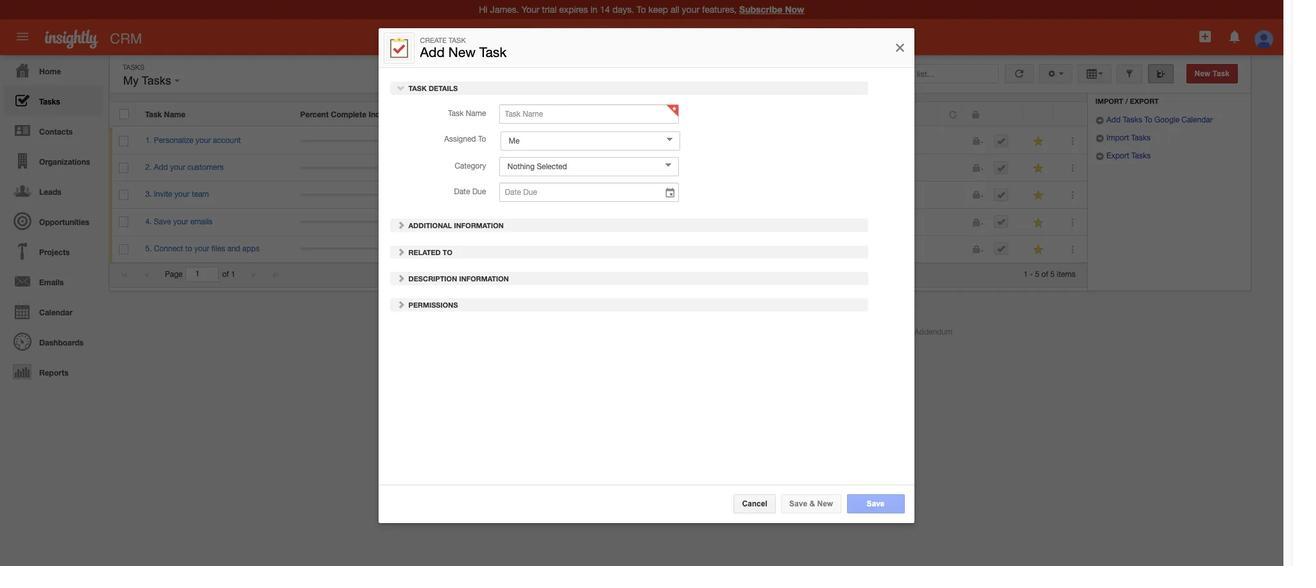 Task type: locate. For each thing, give the bounding box(es) containing it.
Date Due text field
[[500, 183, 680, 202]]

information down due
[[455, 221, 504, 230]]

2 0% complete image from the top
[[301, 167, 377, 169]]

new right create
[[449, 44, 476, 60]]

to right 'assigned'
[[479, 135, 487, 144]]

5 row from the top
[[110, 209, 1088, 236]]

your left team in the left of the page
[[174, 190, 190, 199]]

0 vertical spatial chevron right image
[[397, 221, 406, 230]]

0 vertical spatial to
[[1145, 116, 1153, 125]]

create task add new task
[[421, 37, 507, 60]]

your for personalize
[[196, 136, 211, 145]]

column header
[[939, 102, 962, 126], [962, 102, 984, 126]]

data
[[856, 328, 872, 337]]

2 started from the top
[[809, 244, 834, 253]]

not started
[[794, 217, 834, 226], [794, 244, 834, 253]]

1 vertical spatial information
[[460, 275, 509, 283]]

0 horizontal spatial new
[[449, 44, 476, 60]]

0 vertical spatial new
[[449, 44, 476, 60]]

of down the files
[[222, 270, 229, 279]]

your
[[196, 136, 211, 145], [170, 163, 185, 172], [174, 190, 190, 199], [173, 217, 188, 226], [194, 244, 209, 253]]

details
[[429, 84, 458, 92]]

0 vertical spatial not started
[[794, 217, 834, 226]]

Task Name text field
[[500, 104, 680, 124]]

4. save your emails link
[[145, 217, 219, 226]]

0 vertical spatial export
[[1131, 97, 1159, 105]]

3 row from the top
[[110, 155, 1088, 182]]

tasks inside tasks link
[[39, 97, 60, 107]]

owner
[[657, 110, 682, 119]]

chevron right image left permissions
[[397, 301, 406, 310]]

press ctrl + space to group column header
[[984, 102, 1023, 126], [1023, 102, 1055, 126], [1055, 102, 1087, 126]]

press ctrl + space to group column header down the refresh list image
[[984, 102, 1023, 126]]

4 row from the top
[[110, 182, 1088, 209]]

your up 3. invite your team
[[170, 163, 185, 172]]

recycle
[[1109, 82, 1142, 90]]

save right 4. at the left top
[[154, 217, 171, 226]]

addendum
[[915, 328, 953, 337]]

1 horizontal spatial save
[[790, 500, 808, 509]]

1 0% complete image from the top
[[301, 140, 377, 142]]

2 vertical spatial add
[[154, 163, 168, 172]]

add new task dialog
[[379, 28, 915, 524]]

calendar
[[1182, 116, 1213, 125], [39, 308, 72, 318]]

opportunities
[[39, 218, 89, 227]]

task
[[449, 37, 466, 44], [480, 44, 507, 60], [1213, 69, 1230, 78], [409, 84, 427, 92], [449, 109, 464, 118], [145, 110, 162, 119], [639, 110, 655, 119]]

chevron right image
[[397, 221, 406, 230], [397, 274, 406, 283], [397, 301, 406, 310]]

and
[[227, 244, 240, 253]]

1 horizontal spatial task name
[[449, 109, 487, 118]]

5 right - on the right of the page
[[1036, 270, 1040, 279]]

1 started from the top
[[809, 217, 834, 226]]

my
[[123, 74, 139, 87]]

4 0% complete image from the top
[[301, 221, 377, 224]]

dashboards
[[39, 338, 84, 348]]

your for invite
[[174, 190, 190, 199]]

opportunities link
[[3, 206, 103, 236]]

data processing addendum link
[[856, 328, 953, 337]]

1 left - on the right of the page
[[1024, 270, 1028, 279]]

0 horizontal spatial 1
[[231, 270, 235, 279]]

3 following image from the top
[[1033, 217, 1046, 229]]

new right &
[[818, 500, 834, 509]]

1 not started from the top
[[794, 217, 834, 226]]

projects
[[39, 248, 70, 257]]

navigation
[[0, 55, 103, 387]]

0 horizontal spatial of
[[222, 270, 229, 279]]

name inside add new task dialog
[[466, 109, 487, 118]]

export down "import tasks" link
[[1107, 152, 1130, 161]]

invite
[[154, 190, 172, 199]]

peterson
[[422, 136, 453, 145], [664, 136, 695, 145], [664, 163, 695, 172], [664, 190, 695, 199], [422, 217, 453, 226], [664, 217, 695, 226], [422, 244, 453, 253], [664, 244, 695, 253]]

to left google
[[1145, 116, 1153, 125]]

chevron right image for description information
[[397, 274, 406, 283]]

your for save
[[173, 217, 188, 226]]

2 vertical spatial chevron right image
[[397, 301, 406, 310]]

chevron right image for permissions
[[397, 301, 406, 310]]

my tasks button
[[120, 71, 183, 91]]

0 vertical spatial information
[[455, 221, 504, 230]]

1
[[231, 270, 235, 279], [1024, 270, 1028, 279]]

0% complete image for 4. save your emails
[[301, 221, 377, 224]]

import tasks
[[1105, 134, 1151, 143]]

tasks link
[[3, 85, 103, 116]]

1 horizontal spatial 1
[[1024, 270, 1028, 279]]

of
[[222, 270, 229, 279], [1042, 270, 1049, 279]]

import left /
[[1096, 97, 1124, 105]]

additional
[[409, 221, 453, 230]]

1 vertical spatial export
[[1107, 152, 1130, 161]]

1 horizontal spatial to
[[479, 135, 487, 144]]

tasks up contacts link
[[39, 97, 60, 107]]

task name up "personalize"
[[145, 110, 186, 119]]

2 horizontal spatial new
[[1195, 69, 1211, 78]]

to for related to
[[443, 248, 453, 256]]

add right 2.
[[154, 163, 168, 172]]

-
[[1031, 270, 1034, 279]]

save left &
[[790, 500, 808, 509]]

subscribe now link
[[740, 4, 805, 15]]

0 horizontal spatial calendar
[[39, 308, 72, 318]]

press ctrl + space to group column header up following icon
[[1023, 102, 1055, 126]]

5 0% complete image from the top
[[301, 248, 377, 251]]

save & new button
[[782, 495, 842, 514]]

Search all data.... text field
[[535, 27, 788, 50]]

your left account
[[196, 136, 211, 145]]

to right related
[[443, 248, 453, 256]]

1 row from the top
[[110, 102, 1087, 126]]

import / export
[[1096, 97, 1159, 105]]

1 vertical spatial import
[[1107, 134, 1130, 143]]

following image for 3. invite your team
[[1033, 190, 1046, 202]]

import
[[1096, 97, 1124, 105], [1107, 134, 1130, 143]]

add
[[421, 44, 445, 60], [1107, 116, 1121, 125], [154, 163, 168, 172]]

chevron right image down chevron right icon
[[397, 274, 406, 283]]

2 vertical spatial to
[[443, 248, 453, 256]]

2 not started cell from the top
[[785, 236, 940, 263]]

calendar inside navigation
[[39, 308, 72, 318]]

1 column header from the left
[[939, 102, 962, 126]]

export
[[1131, 97, 1159, 105], [1107, 152, 1130, 161]]

add inside create task add new task
[[421, 44, 445, 60]]

close image
[[894, 41, 907, 56]]

1 - 5 of 5 items
[[1024, 270, 1076, 279]]

1 not started cell from the top
[[785, 209, 940, 236]]

2 horizontal spatial save
[[867, 500, 885, 509]]

to
[[1145, 116, 1153, 125], [479, 135, 487, 144], [443, 248, 453, 256]]

import up export tasks link
[[1107, 134, 1130, 143]]

0 horizontal spatial to
[[443, 248, 453, 256]]

tasks my tasks
[[123, 64, 174, 87]]

chevron down image
[[397, 83, 406, 92]]

cell
[[543, 128, 629, 155], [785, 128, 940, 155], [940, 128, 962, 155], [962, 128, 985, 155], [985, 128, 1023, 155], [387, 155, 543, 182], [543, 155, 629, 182], [785, 155, 940, 182], [940, 155, 962, 182], [962, 155, 985, 182], [985, 155, 1023, 182], [387, 182, 543, 209], [543, 182, 629, 209], [785, 182, 940, 209], [940, 182, 962, 209], [962, 182, 985, 209], [985, 182, 1023, 209], [543, 209, 629, 236], [940, 209, 962, 236], [962, 209, 985, 236], [985, 209, 1023, 236], [543, 236, 629, 263], [940, 236, 962, 263], [962, 236, 985, 263], [985, 236, 1023, 263]]

0% complete image for 5. connect to your files and apps
[[301, 248, 377, 251]]

0 vertical spatial started
[[809, 217, 834, 226]]

3. invite your team
[[145, 190, 209, 199]]

contacts
[[39, 127, 73, 137]]

1 vertical spatial add
[[1107, 116, 1121, 125]]

started
[[809, 217, 834, 226], [809, 244, 834, 253]]

6 row from the top
[[110, 236, 1088, 263]]

not started cell
[[785, 209, 940, 236], [785, 236, 940, 263]]

chevron right image up chevron right icon
[[397, 221, 406, 230]]

0 vertical spatial add
[[421, 44, 445, 60]]

2 following image from the top
[[1033, 190, 1046, 202]]

2 row from the top
[[110, 128, 1088, 155]]

1 horizontal spatial add
[[421, 44, 445, 60]]

0 horizontal spatial export
[[1107, 152, 1130, 161]]

of 1
[[222, 270, 235, 279]]

user
[[444, 110, 461, 119]]

your left emails on the left of page
[[173, 217, 188, 226]]

1 not from the top
[[794, 217, 807, 226]]

2 horizontal spatial add
[[1107, 116, 1121, 125]]

apps
[[243, 244, 260, 253]]

task name
[[449, 109, 487, 118], [145, 110, 186, 119]]

james peterson link
[[397, 136, 453, 145], [639, 136, 695, 145], [639, 163, 695, 172], [639, 190, 695, 199], [397, 217, 453, 226], [639, 217, 695, 226], [397, 244, 453, 253], [639, 244, 695, 253]]

0% complete image
[[301, 140, 377, 142], [301, 167, 377, 169], [301, 194, 377, 196], [301, 221, 377, 224], [301, 248, 377, 251]]

1 vertical spatial new
[[1195, 69, 1211, 78]]

tasks
[[123, 64, 144, 71], [142, 74, 171, 87], [39, 97, 60, 107], [1123, 116, 1143, 125], [1132, 134, 1151, 143], [1132, 152, 1151, 161]]

1 vertical spatial chevron right image
[[397, 274, 406, 283]]

2 chevron right image from the top
[[397, 274, 406, 283]]

0% complete image for 3. invite your team
[[301, 194, 377, 196]]

0 vertical spatial calendar
[[1182, 116, 1213, 125]]

dashboards link
[[3, 327, 103, 357]]

row containing 5. connect to your files and apps
[[110, 236, 1088, 263]]

save inside row group
[[154, 217, 171, 226]]

chevron right image for additional information
[[397, 221, 406, 230]]

0 horizontal spatial add
[[154, 163, 168, 172]]

2 vertical spatial new
[[818, 500, 834, 509]]

&
[[810, 500, 816, 509]]

2 not started from the top
[[794, 244, 834, 253]]

add up task details
[[421, 44, 445, 60]]

row group
[[110, 128, 1088, 263]]

None checkbox
[[119, 109, 129, 119], [119, 136, 129, 146], [119, 109, 129, 119], [119, 136, 129, 146]]

calendar up dashboards link
[[39, 308, 72, 318]]

3 chevron right image from the top
[[397, 301, 406, 310]]

2 not from the top
[[794, 244, 807, 253]]

assigned to
[[445, 135, 487, 144]]

5. connect to your files and apps
[[145, 244, 260, 253]]

following image
[[1033, 136, 1046, 148]]

1 following image from the top
[[1033, 163, 1046, 175]]

1 down and
[[231, 270, 235, 279]]

task name up "assigned to"
[[449, 109, 487, 118]]

recycle bin
[[1109, 82, 1157, 90]]

home
[[39, 67, 61, 76]]

following image for 2. add your customers
[[1033, 163, 1046, 175]]

row
[[110, 102, 1087, 126], [110, 128, 1088, 155], [110, 155, 1088, 182], [110, 182, 1088, 209], [110, 209, 1088, 236], [110, 236, 1088, 263]]

customers
[[187, 163, 224, 172]]

None checkbox
[[119, 163, 129, 173], [119, 190, 129, 200], [119, 217, 129, 228], [119, 244, 129, 255], [119, 163, 129, 173], [119, 190, 129, 200], [119, 217, 129, 228], [119, 244, 129, 255]]

not for 5. connect to your files and apps
[[794, 244, 807, 253]]

1 vertical spatial not
[[794, 244, 807, 253]]

now
[[785, 4, 805, 15]]

export down bin
[[1131, 97, 1159, 105]]

chevron right image
[[397, 247, 406, 256]]

1 horizontal spatial 5
[[1051, 270, 1055, 279]]

create
[[421, 37, 447, 44]]

calendar right google
[[1182, 116, 1213, 125]]

name up "personalize"
[[164, 110, 186, 119]]

save right &
[[867, 500, 885, 509]]

0 horizontal spatial 5
[[1036, 270, 1040, 279]]

new
[[449, 44, 476, 60], [1195, 69, 1211, 78], [818, 500, 834, 509]]

following image
[[1033, 163, 1046, 175], [1033, 190, 1046, 202], [1033, 217, 1046, 229], [1033, 244, 1046, 256]]

1 vertical spatial started
[[809, 244, 834, 253]]

5 left items
[[1051, 270, 1055, 279]]

0 vertical spatial import
[[1096, 97, 1124, 105]]

of right - on the right of the page
[[1042, 270, 1049, 279]]

1 horizontal spatial name
[[466, 109, 487, 118]]

1 vertical spatial calendar
[[39, 308, 72, 318]]

1 chevron right image from the top
[[397, 221, 406, 230]]

3 0% complete image from the top
[[301, 194, 377, 196]]

3.
[[145, 190, 152, 199]]

subscribe now
[[740, 4, 805, 15]]

tasks up import tasks at the right top of the page
[[1123, 116, 1143, 125]]

row containing 4. save your emails
[[110, 209, 1088, 236]]

not started cell for 4. save your emails
[[785, 209, 940, 236]]

add up "import tasks" link
[[1107, 116, 1121, 125]]

0 horizontal spatial name
[[164, 110, 186, 119]]

notifications image
[[1227, 29, 1243, 44]]

show sidebar image
[[1157, 69, 1166, 78]]

1 vertical spatial to
[[479, 135, 487, 144]]

1 press ctrl + space to group column header from the left
[[984, 102, 1023, 126]]

navigation containing home
[[0, 55, 103, 387]]

items
[[1057, 270, 1076, 279]]

0% complete image for 1. personalize your account
[[301, 140, 377, 142]]

4 following image from the top
[[1033, 244, 1046, 256]]

0 vertical spatial not
[[794, 217, 807, 226]]

import for import / export
[[1096, 97, 1124, 105]]

1 vertical spatial not started
[[794, 244, 834, 253]]

0 horizontal spatial save
[[154, 217, 171, 226]]

1 horizontal spatial new
[[818, 500, 834, 509]]

press ctrl + space to group column header down display: grid image
[[1055, 102, 1087, 126]]

name right the "user"
[[466, 109, 487, 118]]

new right the show sidebar icon
[[1195, 69, 1211, 78]]

4.
[[145, 217, 152, 226]]

information for additional information
[[455, 221, 504, 230]]

information for description information
[[460, 275, 509, 283]]

information right description
[[460, 275, 509, 283]]



Task type: vqa. For each thing, say whether or not it's contained in the screenshot.
your associated with team
yes



Task type: describe. For each thing, give the bounding box(es) containing it.
assigned
[[445, 135, 477, 144]]

new inside new task link
[[1195, 69, 1211, 78]]

/
[[1126, 97, 1129, 105]]

description information
[[407, 275, 509, 283]]

page
[[165, 270, 183, 279]]

personalize
[[154, 136, 194, 145]]

3. invite your team link
[[145, 190, 215, 199]]

1. personalize your account link
[[145, 136, 247, 145]]

row containing 3. invite your team
[[110, 182, 1088, 209]]

save for save & new
[[790, 500, 808, 509]]

2 5 from the left
[[1051, 270, 1055, 279]]

organizations link
[[3, 146, 103, 176]]

new task link
[[1187, 64, 1239, 83]]

date
[[455, 187, 471, 196]]

started for 5. connect to your files and apps
[[809, 244, 834, 253]]

emails link
[[3, 266, 103, 297]]

bin
[[1144, 82, 1157, 90]]

started for 4. save your emails
[[809, 217, 834, 226]]

0 horizontal spatial task name
[[145, 110, 186, 119]]

1.
[[145, 136, 152, 145]]

new inside create task add new task
[[449, 44, 476, 60]]

tasks down add tasks to google calendar link
[[1132, 134, 1151, 143]]

connect
[[154, 244, 183, 253]]

your for add
[[170, 163, 185, 172]]

contacts link
[[3, 116, 103, 146]]

not started for 5. connect to your files and apps
[[794, 244, 834, 253]]

5.
[[145, 244, 152, 253]]

export tasks
[[1105, 152, 1151, 161]]

5. connect to your files and apps link
[[145, 244, 266, 253]]

reports
[[39, 369, 68, 378]]

related to
[[407, 248, 453, 256]]

row containing 1. personalize your account
[[110, 128, 1088, 155]]

tasks right my at the top
[[142, 74, 171, 87]]

additional information
[[407, 221, 504, 230]]

emails
[[190, 217, 213, 226]]

not for 4. save your emails
[[794, 217, 807, 226]]

export tasks link
[[1096, 152, 1151, 161]]

files
[[212, 244, 225, 253]]

indicator
[[369, 110, 402, 119]]

following image for 5. connect to your files and apps
[[1033, 244, 1046, 256]]

cancel
[[743, 500, 768, 509]]

0% complete image for 2. add your customers
[[301, 167, 377, 169]]

your right to
[[194, 244, 209, 253]]

save button
[[848, 495, 905, 514]]

import tasks link
[[1096, 134, 1151, 143]]

description
[[409, 275, 458, 283]]

organizations
[[39, 157, 90, 167]]

data processing addendum
[[856, 328, 953, 337]]

due
[[473, 187, 487, 196]]

refresh list image
[[1014, 69, 1026, 78]]

related
[[409, 248, 441, 256]]

cancel button
[[734, 495, 776, 514]]

1 horizontal spatial calendar
[[1182, 116, 1213, 125]]

to
[[185, 244, 192, 253]]

following image for 4. save your emails
[[1033, 217, 1046, 229]]

tasks down import tasks at the right top of the page
[[1132, 152, 1151, 161]]

leads
[[39, 187, 61, 197]]

task name inside add new task dialog
[[449, 109, 487, 118]]

emails
[[39, 278, 64, 288]]

3 press ctrl + space to group column header from the left
[[1055, 102, 1087, 126]]

1. personalize your account
[[145, 136, 241, 145]]

percent
[[300, 110, 329, 119]]

save for save button
[[867, 500, 885, 509]]

to for assigned to
[[479, 135, 487, 144]]

category
[[455, 161, 487, 170]]

2 column header from the left
[[962, 102, 984, 126]]

complete
[[331, 110, 367, 119]]

1 horizontal spatial of
[[1042, 270, 1049, 279]]

task details
[[407, 84, 458, 92]]

row group containing 1. personalize your account
[[110, 128, 1088, 263]]

crm
[[110, 31, 142, 47]]

leads link
[[3, 176, 103, 206]]

1 horizontal spatial export
[[1131, 97, 1159, 105]]

2. add your customers link
[[145, 163, 230, 172]]

save & new
[[790, 500, 834, 509]]

date field image
[[665, 187, 676, 199]]

import for import tasks
[[1107, 134, 1130, 143]]

Search this list... text field
[[854, 64, 999, 83]]

display: grid image
[[1086, 69, 1098, 78]]

new task
[[1195, 69, 1230, 78]]

home link
[[3, 55, 103, 85]]

reports link
[[3, 357, 103, 387]]

2 horizontal spatial to
[[1145, 116, 1153, 125]]

processing
[[875, 328, 913, 337]]

calendar link
[[3, 297, 103, 327]]

permissions
[[407, 301, 458, 310]]

row containing 2. add your customers
[[110, 155, 1088, 182]]

subscribe
[[740, 4, 783, 15]]

new inside save & new button
[[818, 500, 834, 509]]

not started cell for 5. connect to your files and apps
[[785, 236, 940, 263]]

row containing task name
[[110, 102, 1087, 126]]

recycle bin link
[[1096, 82, 1163, 92]]

google
[[1155, 116, 1180, 125]]

task owner
[[639, 110, 682, 119]]

date due
[[455, 187, 487, 196]]

2. add your customers
[[145, 163, 224, 172]]

not started for 4. save your emails
[[794, 217, 834, 226]]

4. save your emails
[[145, 217, 213, 226]]

1 5 from the left
[[1036, 270, 1040, 279]]

account
[[213, 136, 241, 145]]

2 press ctrl + space to group column header from the left
[[1023, 102, 1055, 126]]

team
[[192, 190, 209, 199]]

add tasks to google calendar
[[1105, 116, 1213, 125]]

percent complete indicator responsible user
[[300, 110, 461, 119]]

tasks up my at the top
[[123, 64, 144, 71]]

add tasks to google calendar link
[[1096, 116, 1213, 125]]



